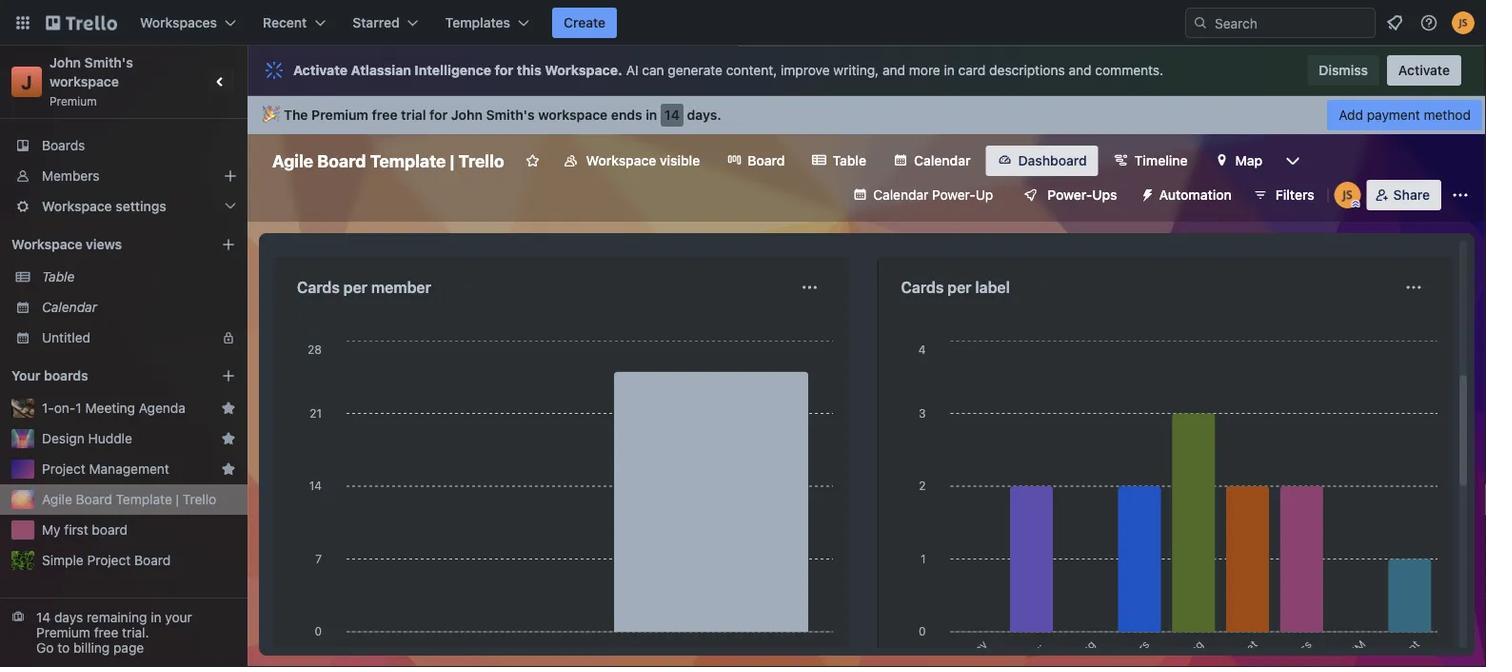 Task type: describe. For each thing, give the bounding box(es) containing it.
power-ups
[[1048, 187, 1117, 203]]

ups
[[1092, 187, 1117, 203]]

star or unstar board image
[[525, 153, 540, 169]]

simple
[[42, 553, 84, 568]]

add payment method link
[[1327, 100, 1482, 130]]

john smith's workspace premium
[[50, 55, 137, 108]]

share
[[1394, 187, 1430, 203]]

recent button
[[251, 8, 337, 38]]

template inside board name text field
[[370, 150, 446, 171]]

power- inside button
[[1048, 187, 1092, 203]]

smith's inside john smith's workspace premium
[[84, 55, 133, 70]]

calendar power-up
[[873, 187, 993, 203]]

visible
[[660, 153, 700, 169]]

0 horizontal spatial calendar link
[[42, 298, 236, 317]]

map link
[[1203, 146, 1274, 176]]

can
[[642, 62, 664, 78]]

1 and from the left
[[883, 62, 905, 78]]

ai can generate content, improve writing, and more in card descriptions and comments.
[[626, 62, 1164, 78]]

settings
[[115, 199, 166, 214]]

boards
[[42, 138, 85, 153]]

comments.
[[1095, 62, 1164, 78]]

🎉
[[263, 107, 276, 123]]

starred icon image for design huddle
[[221, 431, 236, 447]]

workspace settings button
[[0, 191, 248, 222]]

design huddle button
[[42, 429, 213, 448]]

automation
[[1159, 187, 1232, 203]]

trial.
[[122, 625, 149, 641]]

my first board link
[[42, 521, 236, 540]]

filters
[[1276, 187, 1314, 203]]

🎉 the premium free trial for john smith's workspace ends in 14 days.
[[263, 107, 721, 123]]

meeting
[[85, 400, 135, 416]]

go
[[36, 640, 54, 656]]

starred
[[353, 15, 400, 30]]

on-
[[54, 400, 76, 416]]

agile board template | trello link
[[42, 490, 236, 509]]

0 horizontal spatial table
[[42, 269, 75, 285]]

timeline
[[1135, 153, 1188, 169]]

activate for activate
[[1399, 62, 1450, 78]]

up
[[976, 187, 993, 203]]

Search field
[[1185, 8, 1376, 38]]

go to billing page link
[[36, 640, 144, 656]]

0 horizontal spatial template
[[116, 492, 172, 507]]

agile inside board name text field
[[272, 150, 313, 171]]

dismiss
[[1319, 62, 1368, 78]]

0 horizontal spatial |
[[176, 492, 179, 507]]

power-ups button
[[1009, 180, 1129, 210]]

add board image
[[221, 368, 236, 384]]

workspace for workspace settings
[[42, 199, 112, 214]]

design huddle
[[42, 431, 132, 447]]

your boards
[[11, 368, 88, 384]]

calendar power-up link
[[841, 180, 1005, 210]]

1-
[[42, 400, 54, 416]]

activate for activate atlassian intelligence for this workspace.
[[293, 62, 348, 78]]

remaining
[[87, 610, 147, 626]]

starred icon image for project management
[[221, 462, 236, 477]]

workspace views
[[11, 237, 122, 252]]

per for member
[[343, 278, 368, 297]]

1 vertical spatial in
[[646, 107, 657, 123]]

show menu image
[[1451, 186, 1470, 205]]

agile board template | trello inside board name text field
[[272, 150, 504, 171]]

john smith (johnsmith38824343) image
[[1334, 182, 1361, 209]]

simple project board
[[42, 553, 171, 568]]

2 horizontal spatial in
[[944, 62, 955, 78]]

members
[[42, 168, 99, 184]]

days
[[54, 610, 83, 626]]

john smith (johnsmith38824343) image
[[1452, 11, 1475, 34]]

calendar for calendar power-up
[[873, 187, 928, 203]]

label
[[975, 278, 1010, 297]]

in inside the 14 days remaining in your premium free trial. go to billing page
[[151, 610, 161, 626]]

workspace for workspace visible
[[586, 153, 656, 169]]

create
[[564, 15, 606, 30]]

trial
[[401, 107, 426, 123]]

board
[[92, 522, 128, 538]]

descriptions
[[989, 62, 1065, 78]]

primary element
[[0, 0, 1486, 46]]

to
[[57, 640, 70, 656]]

calendar for left calendar link
[[42, 299, 97, 315]]

john smith's workspace link
[[50, 55, 137, 89]]

payment
[[1367, 107, 1420, 123]]

project management button
[[42, 460, 213, 479]]

0 vertical spatial calendar
[[914, 153, 971, 169]]

0 horizontal spatial trello
[[183, 492, 216, 507]]

dashboard link
[[986, 146, 1098, 176]]

design
[[42, 431, 85, 447]]

board inside agile board template | trello link
[[76, 492, 112, 507]]

your
[[165, 610, 192, 626]]

confetti image
[[263, 107, 276, 123]]

board inside board name text field
[[317, 150, 366, 171]]

map
[[1235, 153, 1263, 169]]

huddle
[[88, 431, 132, 447]]

workspace visible button
[[552, 146, 711, 176]]

starred button
[[341, 8, 430, 38]]

back to home image
[[46, 8, 117, 38]]

premium inside the 14 days remaining in your premium free trial. go to billing page
[[36, 625, 90, 641]]

j link
[[11, 67, 42, 97]]

0 notifications image
[[1383, 11, 1406, 34]]

1-on-1 meeting agenda
[[42, 400, 186, 416]]

days.
[[687, 107, 721, 123]]

workspaces
[[140, 15, 217, 30]]

templates button
[[434, 8, 541, 38]]

sm image
[[1133, 180, 1159, 207]]

Board name text field
[[263, 146, 514, 176]]

1 horizontal spatial calendar link
[[882, 146, 982, 176]]



Task type: vqa. For each thing, say whether or not it's contained in the screenshot.
for
yes



Task type: locate. For each thing, give the bounding box(es) containing it.
power- up cards per label
[[932, 187, 976, 203]]

your
[[11, 368, 40, 384]]

0 horizontal spatial john
[[50, 55, 81, 70]]

intelligence
[[415, 62, 491, 78]]

add
[[1339, 107, 1363, 123]]

1 horizontal spatial agile board template | trello
[[272, 150, 504, 171]]

1 vertical spatial table link
[[42, 268, 236, 287]]

0 vertical spatial workspace
[[50, 74, 119, 89]]

untitled
[[42, 330, 91, 346]]

0 vertical spatial workspace
[[586, 153, 656, 169]]

3 starred icon image from the top
[[221, 462, 236, 477]]

recent
[[263, 15, 307, 30]]

workspace right j link
[[50, 74, 119, 89]]

this
[[517, 62, 542, 78]]

1 vertical spatial workspace
[[42, 199, 112, 214]]

1 vertical spatial workspace
[[538, 107, 608, 123]]

1 horizontal spatial per
[[948, 278, 972, 297]]

0 horizontal spatial and
[[883, 62, 905, 78]]

atlassian
[[351, 62, 411, 78]]

method
[[1424, 107, 1471, 123]]

0 vertical spatial 14
[[664, 107, 680, 123]]

1
[[76, 400, 82, 416]]

for right trial
[[430, 107, 448, 123]]

agile board template | trello down trial
[[272, 150, 504, 171]]

0 vertical spatial in
[[944, 62, 955, 78]]

0 horizontal spatial workspace
[[50, 74, 119, 89]]

0 vertical spatial project
[[42, 461, 85, 477]]

0 vertical spatial table link
[[800, 146, 878, 176]]

in
[[944, 62, 955, 78], [646, 107, 657, 123], [151, 610, 161, 626]]

1 vertical spatial 14
[[36, 610, 51, 626]]

1-on-1 meeting agenda button
[[42, 399, 213, 418]]

1 vertical spatial agile board template | trello
[[42, 492, 216, 507]]

dashboard
[[1018, 153, 1087, 169]]

0 horizontal spatial cards
[[297, 278, 340, 297]]

premium
[[50, 94, 97, 108], [311, 107, 368, 123], [36, 625, 90, 641]]

writing,
[[833, 62, 879, 78]]

1 starred icon image from the top
[[221, 401, 236, 416]]

0 vertical spatial template
[[370, 150, 446, 171]]

0 horizontal spatial for
[[430, 107, 448, 123]]

2 per from the left
[[948, 278, 972, 297]]

activate link
[[1387, 55, 1461, 86]]

1 vertical spatial smith's
[[486, 107, 535, 123]]

1 power- from the left
[[932, 187, 976, 203]]

boards link
[[0, 130, 248, 161]]

your boards with 6 items element
[[11, 365, 192, 387]]

1 horizontal spatial and
[[1069, 62, 1092, 78]]

calendar left the up at the top right of the page
[[873, 187, 928, 203]]

for inside banner
[[430, 107, 448, 123]]

workspace inside john smith's workspace premium
[[50, 74, 119, 89]]

1 cards from the left
[[297, 278, 340, 297]]

activate down open information menu image
[[1399, 62, 1450, 78]]

j
[[21, 70, 32, 93]]

1 vertical spatial project
[[87, 553, 131, 568]]

0 horizontal spatial 14
[[36, 610, 51, 626]]

for left this
[[495, 62, 514, 78]]

0 vertical spatial calendar link
[[882, 146, 982, 176]]

john inside john smith's workspace premium
[[50, 55, 81, 70]]

1 horizontal spatial free
[[372, 107, 398, 123]]

views
[[86, 237, 122, 252]]

trello inside board name text field
[[458, 150, 504, 171]]

1 horizontal spatial trello
[[458, 150, 504, 171]]

in left card
[[944, 62, 955, 78]]

page
[[113, 640, 144, 656]]

table
[[833, 153, 866, 169], [42, 269, 75, 285]]

smith's down this
[[486, 107, 535, 123]]

billing
[[73, 640, 110, 656]]

per
[[343, 278, 368, 297], [948, 278, 972, 297]]

table down workspace views
[[42, 269, 75, 285]]

project down design at the left bottom of page
[[42, 461, 85, 477]]

cards for cards per member
[[297, 278, 340, 297]]

1 activate from the left
[[293, 62, 348, 78]]

table link right board link
[[800, 146, 878, 176]]

0 horizontal spatial power-
[[932, 187, 976, 203]]

create button
[[552, 8, 617, 38]]

john down activate atlassian intelligence for this workspace.
[[451, 107, 483, 123]]

per left label
[[948, 278, 972, 297]]

board inside simple project board link
[[134, 553, 171, 568]]

2 activate from the left
[[1399, 62, 1450, 78]]

| down 🎉 the premium free trial for john smith's workspace ends in 14 days.
[[450, 150, 454, 171]]

create a view image
[[221, 237, 236, 252]]

customize views image
[[1284, 151, 1303, 170]]

0 horizontal spatial table link
[[42, 268, 236, 287]]

activate right atlassian intelligence logo
[[293, 62, 348, 78]]

and
[[883, 62, 905, 78], [1069, 62, 1092, 78]]

1 horizontal spatial power-
[[1048, 187, 1092, 203]]

1 vertical spatial free
[[94, 625, 118, 641]]

0 vertical spatial smith's
[[84, 55, 133, 70]]

calendar link up calendar power-up
[[882, 146, 982, 176]]

workspace down members
[[42, 199, 112, 214]]

1 vertical spatial template
[[116, 492, 172, 507]]

in left your
[[151, 610, 161, 626]]

agile board template | trello down project management 'button'
[[42, 492, 216, 507]]

0 horizontal spatial smith's
[[84, 55, 133, 70]]

calendar up untitled
[[42, 299, 97, 315]]

14 days remaining in your premium free trial. go to billing page
[[36, 610, 192, 656]]

0 horizontal spatial activate
[[293, 62, 348, 78]]

0 vertical spatial table
[[833, 153, 866, 169]]

1 horizontal spatial in
[[646, 107, 657, 123]]

this member is an admin of this board. image
[[1352, 200, 1360, 209]]

0 horizontal spatial agile board template | trello
[[42, 492, 216, 507]]

0 vertical spatial |
[[450, 150, 454, 171]]

0 horizontal spatial project
[[42, 461, 85, 477]]

1 horizontal spatial john
[[451, 107, 483, 123]]

workspace visible
[[586, 153, 700, 169]]

1 horizontal spatial cards
[[901, 278, 944, 297]]

search image
[[1193, 15, 1208, 30]]

atlassian intelligence logo image
[[263, 59, 286, 82]]

starred icon image
[[221, 401, 236, 416], [221, 431, 236, 447], [221, 462, 236, 477]]

board inside board link
[[748, 153, 785, 169]]

premium inside banner
[[311, 107, 368, 123]]

1 horizontal spatial table
[[833, 153, 866, 169]]

2 power- from the left
[[1048, 187, 1092, 203]]

smith's down back to home image
[[84, 55, 133, 70]]

timeline link
[[1102, 146, 1199, 176]]

in right ends
[[646, 107, 657, 123]]

content,
[[726, 62, 777, 78]]

0 vertical spatial agile
[[272, 150, 313, 171]]

john
[[50, 55, 81, 70], [451, 107, 483, 123]]

members link
[[0, 161, 248, 191]]

| inside board name text field
[[450, 150, 454, 171]]

template up my first board link
[[116, 492, 172, 507]]

generate
[[668, 62, 723, 78]]

starred icon image for 1-on-1 meeting agenda
[[221, 401, 236, 416]]

1 vertical spatial starred icon image
[[221, 431, 236, 447]]

project down board
[[87, 553, 131, 568]]

calendar up calendar power-up
[[914, 153, 971, 169]]

banner containing 🎉
[[248, 96, 1486, 134]]

switch to… image
[[13, 13, 32, 32]]

activate atlassian intelligence for this workspace.
[[293, 62, 622, 78]]

1 horizontal spatial table link
[[800, 146, 878, 176]]

smith's
[[84, 55, 133, 70], [486, 107, 535, 123]]

workspace for workspace views
[[11, 237, 82, 252]]

workspace inside "dropdown button"
[[42, 199, 112, 214]]

1 vertical spatial calendar
[[873, 187, 928, 203]]

0 vertical spatial free
[[372, 107, 398, 123]]

0 vertical spatial trello
[[458, 150, 504, 171]]

cards
[[297, 278, 340, 297], [901, 278, 944, 297]]

0 vertical spatial for
[[495, 62, 514, 78]]

0 horizontal spatial per
[[343, 278, 368, 297]]

1 vertical spatial john
[[451, 107, 483, 123]]

share button
[[1367, 180, 1441, 210]]

1 vertical spatial table
[[42, 269, 75, 285]]

2 and from the left
[[1069, 62, 1092, 78]]

my first board
[[42, 522, 128, 538]]

more
[[909, 62, 940, 78]]

premium inside john smith's workspace premium
[[50, 94, 97, 108]]

cards per label
[[901, 278, 1010, 297]]

for
[[495, 62, 514, 78], [430, 107, 448, 123]]

| up my first board link
[[176, 492, 179, 507]]

activate inside activate link
[[1399, 62, 1450, 78]]

0 vertical spatial starred icon image
[[221, 401, 236, 416]]

and left comments.
[[1069, 62, 1092, 78]]

1 vertical spatial agile
[[42, 492, 72, 507]]

1 horizontal spatial 14
[[664, 107, 680, 123]]

1 vertical spatial |
[[176, 492, 179, 507]]

workspace down ends
[[586, 153, 656, 169]]

banner
[[248, 96, 1486, 134]]

table link down views
[[42, 268, 236, 287]]

14 left days
[[36, 610, 51, 626]]

my
[[42, 522, 60, 538]]

improve
[[781, 62, 830, 78]]

project
[[42, 461, 85, 477], [87, 553, 131, 568]]

filters button
[[1247, 180, 1320, 210]]

0 horizontal spatial in
[[151, 610, 161, 626]]

template down trial
[[370, 150, 446, 171]]

2 vertical spatial workspace
[[11, 237, 82, 252]]

|
[[450, 150, 454, 171], [176, 492, 179, 507]]

templates
[[445, 15, 510, 30]]

2 cards from the left
[[901, 278, 944, 297]]

john down back to home image
[[50, 55, 81, 70]]

table up calendar power-up link in the right of the page
[[833, 153, 866, 169]]

trello
[[458, 150, 504, 171], [183, 492, 216, 507]]

add payment method
[[1339, 107, 1471, 123]]

card
[[958, 62, 986, 78]]

free inside the 14 days remaining in your premium free trial. go to billing page
[[94, 625, 118, 641]]

0 vertical spatial agile board template | trello
[[272, 150, 504, 171]]

1 horizontal spatial workspace
[[538, 107, 608, 123]]

2 starred icon image from the top
[[221, 431, 236, 447]]

1 horizontal spatial |
[[450, 150, 454, 171]]

1 horizontal spatial project
[[87, 553, 131, 568]]

14 left days.
[[664, 107, 680, 123]]

0 horizontal spatial free
[[94, 625, 118, 641]]

power- down the dashboard
[[1048, 187, 1092, 203]]

2 vertical spatial calendar
[[42, 299, 97, 315]]

workspace settings
[[42, 199, 166, 214]]

1 vertical spatial for
[[430, 107, 448, 123]]

cards per member
[[297, 278, 431, 297]]

1 horizontal spatial for
[[495, 62, 514, 78]]

per for label
[[948, 278, 972, 297]]

smith's inside banner
[[486, 107, 535, 123]]

cards left label
[[901, 278, 944, 297]]

agenda
[[139, 400, 186, 416]]

management
[[89, 461, 169, 477]]

agile up my
[[42, 492, 72, 507]]

0 horizontal spatial agile
[[42, 492, 72, 507]]

board
[[317, 150, 366, 171], [748, 153, 785, 169], [76, 492, 112, 507], [134, 553, 171, 568]]

simple project board link
[[42, 551, 236, 570]]

1 horizontal spatial activate
[[1399, 62, 1450, 78]]

1 per from the left
[[343, 278, 368, 297]]

workspace down the 'workspace.'
[[538, 107, 608, 123]]

1 horizontal spatial template
[[370, 150, 446, 171]]

14 inside the 14 days remaining in your premium free trial. go to billing page
[[36, 610, 51, 626]]

calendar link
[[882, 146, 982, 176], [42, 298, 236, 317]]

workspace inside banner
[[538, 107, 608, 123]]

automation button
[[1133, 180, 1243, 210]]

workspace navigation collapse icon image
[[208, 69, 234, 95]]

workspace inside button
[[586, 153, 656, 169]]

open information menu image
[[1420, 13, 1439, 32]]

ends
[[611, 107, 642, 123]]

1 vertical spatial calendar link
[[42, 298, 236, 317]]

1 horizontal spatial smith's
[[486, 107, 535, 123]]

trello up my first board link
[[183, 492, 216, 507]]

workspace left views
[[11, 237, 82, 252]]

1 horizontal spatial agile
[[272, 150, 313, 171]]

workspace
[[50, 74, 119, 89], [538, 107, 608, 123]]

ai
[[626, 62, 638, 78]]

agile down the on the left top of page
[[272, 150, 313, 171]]

board link
[[715, 146, 796, 176]]

free inside banner
[[372, 107, 398, 123]]

member
[[371, 278, 431, 297]]

2 vertical spatial starred icon image
[[221, 462, 236, 477]]

per left 'member'
[[343, 278, 368, 297]]

calendar link up untitled link
[[42, 298, 236, 317]]

0 vertical spatial john
[[50, 55, 81, 70]]

the
[[284, 107, 308, 123]]

project management
[[42, 461, 169, 477]]

cards left 'member'
[[297, 278, 340, 297]]

workspace.
[[545, 62, 622, 78]]

trello down 🎉 the premium free trial for john smith's workspace ends in 14 days.
[[458, 150, 504, 171]]

cards for cards per label
[[901, 278, 944, 297]]

2 vertical spatial in
[[151, 610, 161, 626]]

free
[[372, 107, 398, 123], [94, 625, 118, 641]]

project inside 'button'
[[42, 461, 85, 477]]

agile board template | trello inside agile board template | trello link
[[42, 492, 216, 507]]

john inside banner
[[451, 107, 483, 123]]

1 vertical spatial trello
[[183, 492, 216, 507]]

and left 'more'
[[883, 62, 905, 78]]



